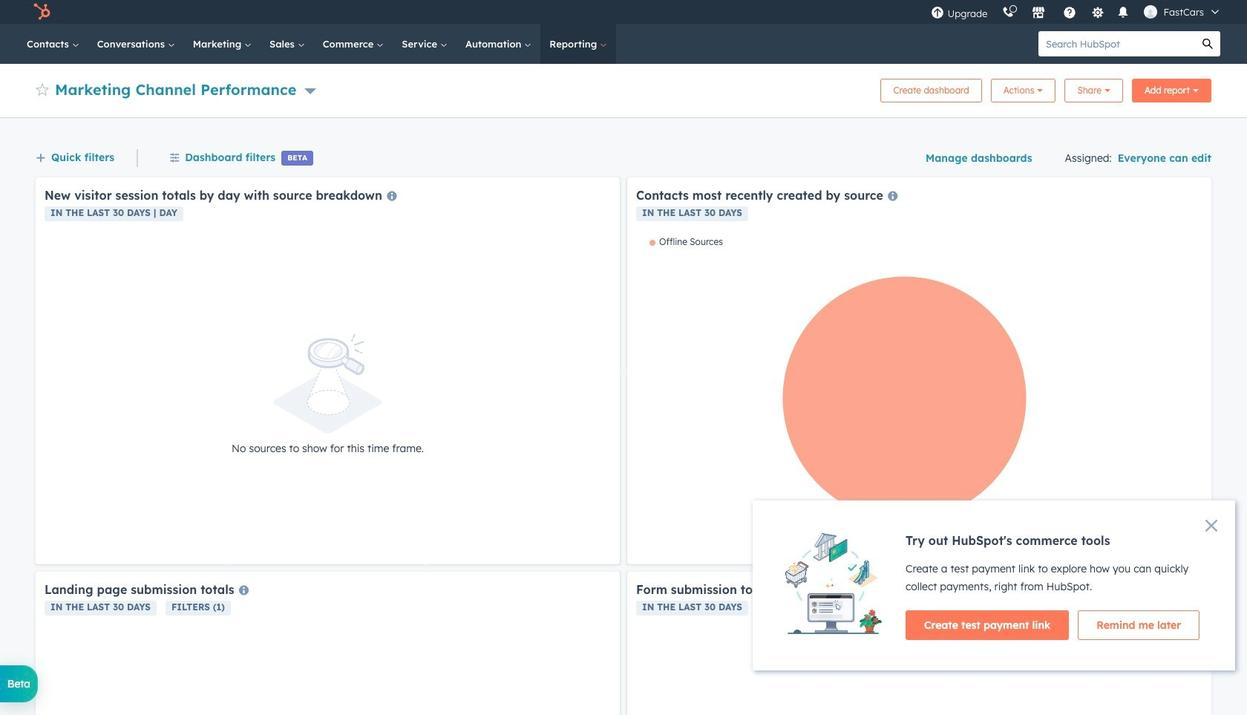 Task type: vqa. For each thing, say whether or not it's contained in the screenshot.
reporting Menu
no



Task type: locate. For each thing, give the bounding box(es) containing it.
form submission totals element
[[628, 572, 1212, 715]]

contacts most recently created by source element
[[628, 178, 1212, 565]]

banner
[[36, 74, 1212, 103]]

new visitor session totals by day with source breakdown element
[[36, 178, 620, 565]]

menu
[[924, 0, 1230, 24]]



Task type: describe. For each thing, give the bounding box(es) containing it.
marketplaces image
[[1033, 7, 1046, 20]]

close image
[[1206, 520, 1218, 532]]

landing page submission totals element
[[36, 572, 620, 715]]

interactive chart image
[[637, 236, 1203, 556]]

toggle series visibility region
[[650, 236, 723, 247]]

Search HubSpot search field
[[1039, 31, 1196, 56]]

christina overa image
[[1145, 5, 1158, 19]]



